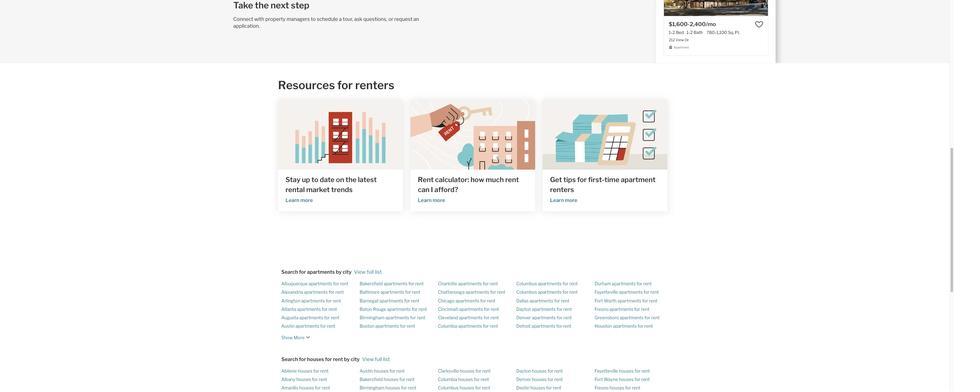Task type: vqa. For each thing, say whether or not it's contained in the screenshot.
'FRESNO HOUSES FOR RENT' link
yes



Task type: describe. For each thing, give the bounding box(es) containing it.
apartments for durham apartments for rent link
[[612, 281, 636, 287]]

ask
[[354, 16, 362, 22]]

schedule
[[317, 16, 338, 22]]

view full list link for search for apartments by city
[[354, 269, 382, 275]]

denver houses for rent link
[[517, 377, 563, 382]]

1 vertical spatial list
[[383, 357, 390, 362]]

for for dayton houses for rent link
[[548, 368, 554, 374]]

chattanooga apartments for rent
[[438, 290, 506, 295]]

durham
[[595, 281, 611, 287]]

for for albany houses for rent link
[[312, 377, 318, 382]]

augusta
[[282, 315, 299, 321]]

columbus for first "columbus apartments for rent" link from the top of the page
[[517, 281, 537, 287]]

charlotte apartments for rent link
[[438, 281, 498, 287]]

baltimore apartments for rent
[[360, 290, 421, 295]]

rent for greensboro apartments for rent link
[[652, 315, 660, 321]]

the inside stay up to date on the latest rental market trends
[[346, 176, 357, 184]]

alexandria apartments for rent link
[[282, 290, 344, 295]]

barnegat apartments for rent
[[360, 298, 420, 304]]

more
[[294, 335, 305, 340]]

apartments for the cleveland apartments for rent 'link'
[[459, 315, 483, 321]]

for for columbia houses for rent link
[[474, 377, 480, 382]]

birmingham for birmingham apartments for rent
[[360, 315, 385, 321]]

houses for fresno houses for rent
[[610, 385, 625, 391]]

on
[[336, 176, 344, 184]]

cleveland apartments for rent
[[438, 315, 499, 321]]

to inside stay up to date on the latest rental market trends
[[312, 176, 319, 184]]

houses up abilene houses for rent link
[[307, 357, 324, 362]]

barnegat
[[360, 298, 379, 304]]

austin apartments for rent
[[282, 324, 336, 329]]

apartments up dallas apartments for rent
[[538, 290, 562, 295]]

amarillo houses for rent
[[282, 385, 330, 391]]

show more
[[282, 335, 305, 340]]

for for alexandria apartments for rent link
[[329, 290, 335, 295]]

apartments for fayetteville apartments for rent link
[[619, 290, 643, 295]]

fort wayne houses for rent link
[[595, 377, 650, 382]]

houses for destin houses for rent
[[531, 385, 546, 391]]

show more link
[[282, 332, 312, 341]]

apartments for dallas apartments for rent link
[[530, 298, 554, 304]]

rent for bakersfield apartments for rent link
[[415, 281, 424, 287]]

rent for denver houses for rent link
[[555, 377, 563, 382]]

0 horizontal spatial by
[[336, 269, 342, 275]]

for for denver houses for rent link
[[548, 377, 554, 382]]

search for houses for rent by city view full list
[[282, 357, 390, 362]]

birmingham for birmingham houses for rent
[[360, 385, 385, 391]]

for for charlotte apartments for rent link
[[483, 281, 489, 287]]

time
[[605, 176, 620, 184]]

boston apartments for rent link
[[360, 324, 415, 329]]

destin houses for rent
[[517, 385, 562, 391]]

for for greensboro apartments for rent link
[[645, 315, 651, 321]]

for for arlington apartments for rent link on the bottom left
[[326, 298, 332, 304]]

i
[[431, 186, 433, 194]]

apartments for detroit apartments for rent link
[[532, 324, 556, 329]]

baltimore apartments for rent link
[[360, 290, 421, 295]]

apartments up birmingham apartments for rent
[[387, 307, 411, 312]]

apartments for charlotte apartments for rent link
[[458, 281, 482, 287]]

more for afford?
[[433, 198, 445, 203]]

fresno for fresno houses for rent
[[595, 385, 609, 391]]

fresno apartments for rent link
[[595, 307, 650, 312]]

take
[[233, 0, 253, 11]]

learn more for rental
[[286, 198, 313, 203]]

cincinnati
[[438, 307, 459, 312]]

view full list link for search for houses for rent by city
[[362, 357, 390, 362]]

learn for afford?
[[418, 198, 432, 203]]

apartments for dayton apartments for rent link
[[532, 307, 556, 312]]

rent inside rent calculator: how much rent can i afford?
[[506, 176, 519, 184]]

rent calculator: how much rent can i afford?
[[418, 176, 519, 194]]

apartments for boston apartments for rent link
[[376, 324, 399, 329]]

apartments for bakersfield apartments for rent link
[[384, 281, 408, 287]]

apartments for 'fresno apartments for rent' link
[[610, 307, 634, 312]]

austin apartments for rent link
[[282, 324, 336, 329]]

bakersfield apartments for rent
[[360, 281, 424, 287]]

questions,
[[364, 16, 388, 22]]

for for baltimore apartments for rent link
[[405, 290, 411, 295]]

apartments for columbia apartments for rent link
[[459, 324, 482, 329]]

houses for albany houses for rent
[[297, 377, 311, 382]]

step
[[291, 0, 310, 11]]

for for fayetteville apartments for rent link
[[644, 290, 650, 295]]

for for durham apartments for rent link
[[637, 281, 643, 287]]

destin houses for rent link
[[517, 385, 562, 391]]

for for augusta apartments for rent link
[[324, 315, 330, 321]]

fayetteville apartments for rent link
[[595, 290, 659, 295]]

apartments for barnegat apartments for rent link
[[380, 298, 404, 304]]

denver apartments for rent
[[517, 315, 572, 321]]

rent for chattanooga apartments for rent link
[[497, 290, 506, 295]]

first-
[[589, 176, 605, 184]]

rent
[[418, 176, 434, 184]]

clarksville houses for rent
[[438, 368, 491, 374]]

apartments for augusta apartments for rent link
[[300, 315, 323, 321]]

cincinnati apartments for rent link
[[438, 307, 499, 312]]

bakersfield houses for rent
[[360, 377, 415, 382]]

0 vertical spatial city
[[343, 269, 352, 275]]

houses for abilene houses for rent
[[298, 368, 313, 374]]

birmingham houses for rent
[[360, 385, 417, 391]]

fort wayne houses for rent
[[595, 377, 650, 382]]

0 vertical spatial full
[[367, 269, 374, 275]]

columbia houses for rent link
[[438, 377, 489, 382]]

for for chattanooga apartments for rent link
[[491, 290, 496, 295]]

columbus for 1st "columbus apartments for rent" link from the bottom of the page
[[517, 290, 537, 295]]

more for rental
[[301, 198, 313, 203]]

rent for the cleveland apartments for rent 'link'
[[491, 315, 499, 321]]

1 vertical spatial view
[[362, 357, 374, 362]]

connect with property managers to schedule a tour, ask questions, or request an application.
[[233, 16, 419, 29]]

durham apartments for rent
[[595, 281, 652, 287]]

fayetteville for fayetteville apartments for rent
[[595, 290, 618, 295]]

fort for fort worth apartments for rent
[[595, 298, 603, 304]]

baton rouge apartments for rent
[[360, 307, 427, 312]]

for for 'fresno apartments for rent' link
[[635, 307, 640, 312]]

arlington
[[282, 298, 300, 304]]

baton
[[360, 307, 372, 312]]

charlotte
[[438, 281, 457, 287]]

1 horizontal spatial full
[[375, 357, 382, 362]]

rent for dallas apartments for rent link
[[561, 298, 570, 304]]

trends
[[331, 186, 353, 194]]

get tips for first-time apartment renters link
[[550, 175, 660, 195]]

for for fayetteville houses for rent link on the right
[[635, 368, 641, 374]]

rent for 'fresno apartments for rent' link
[[641, 307, 650, 312]]

1 vertical spatial city
[[351, 357, 360, 362]]

learn more for afford?
[[418, 198, 445, 203]]

for for bakersfield apartments for rent link
[[409, 281, 415, 287]]

can
[[418, 186, 430, 194]]

arlington apartments for rent
[[282, 298, 341, 304]]

greensboro
[[595, 315, 619, 321]]

houses for austin houses for rent
[[374, 368, 389, 374]]

managers
[[287, 16, 310, 22]]

rouge
[[373, 307, 386, 312]]

image of phone on redfin app searching for apartments for rent image
[[481, 0, 950, 63]]

detroit apartments for rent link
[[517, 324, 572, 329]]

alexandria
[[282, 290, 303, 295]]

houses for bakersfield houses for rent
[[384, 377, 399, 382]]

fayetteville houses for rent link
[[595, 368, 650, 374]]

columbia apartments for rent
[[438, 324, 498, 329]]

destin
[[517, 385, 530, 391]]

get
[[550, 176, 562, 184]]

columbus for columbus houses for rent link
[[438, 385, 459, 391]]

for for atlanta apartments for rent link
[[322, 307, 328, 312]]

bakersfield houses for rent link
[[360, 377, 415, 382]]

rent for albany houses for rent link
[[319, 377, 327, 382]]

apartments down fayetteville apartments for rent in the bottom right of the page
[[618, 298, 642, 304]]

0 horizontal spatial the
[[255, 0, 269, 11]]

or
[[389, 16, 394, 22]]

for for bakersfield houses for rent link
[[400, 377, 405, 382]]

rent for columbus houses for rent link
[[482, 385, 491, 391]]

apartments for birmingham apartments for rent 'link'
[[386, 315, 409, 321]]

alexandria apartments for rent
[[282, 290, 344, 295]]

rental
[[286, 186, 305, 194]]

with
[[254, 16, 264, 22]]

3 learn from the left
[[550, 198, 564, 203]]

chicago apartments for rent
[[438, 298, 496, 304]]

dayton houses for rent link
[[517, 368, 563, 374]]

renters inside get tips for first-time apartment renters
[[550, 186, 574, 194]]

baltimore
[[360, 290, 380, 295]]

houses for denver houses for rent
[[532, 377, 547, 382]]

for for austin houses for rent link
[[390, 368, 396, 374]]

rent for columbia apartments for rent link
[[490, 324, 498, 329]]

1 columbus apartments for rent link from the top
[[517, 281, 578, 287]]

market
[[306, 186, 330, 194]]

for for barnegat apartments for rent link
[[404, 298, 410, 304]]

for for 1st "columbus apartments for rent" link from the bottom of the page
[[563, 290, 569, 295]]



Task type: locate. For each thing, give the bounding box(es) containing it.
apartments down augusta apartments for rent
[[296, 324, 319, 329]]

1 vertical spatial columbus apartments for rent
[[517, 290, 578, 295]]

boston
[[360, 324, 375, 329]]

0 vertical spatial bakersfield
[[360, 281, 383, 287]]

1 dayton from the top
[[517, 307, 531, 312]]

houston apartments for rent
[[595, 324, 653, 329]]

2 bakersfield from the top
[[360, 377, 383, 382]]

1 vertical spatial renters
[[550, 186, 574, 194]]

rent for clarksville houses for rent link
[[483, 368, 491, 374]]

1 vertical spatial the
[[346, 176, 357, 184]]

chicago
[[438, 298, 455, 304]]

learn more down tips
[[550, 198, 578, 203]]

rent for austin houses for rent link
[[397, 368, 405, 374]]

apartments up dallas apartments for rent link
[[538, 281, 562, 287]]

1 vertical spatial to
[[312, 176, 319, 184]]

denver up 'destin' at the bottom of page
[[517, 377, 531, 382]]

for for abilene houses for rent link
[[314, 368, 319, 374]]

apartment
[[621, 176, 656, 184]]

apartments up houston apartments for rent at the bottom of page
[[620, 315, 644, 321]]

rent for durham apartments for rent link
[[644, 281, 652, 287]]

more down market
[[301, 198, 313, 203]]

fresno houses for rent link
[[595, 385, 641, 391]]

0 horizontal spatial renters
[[355, 78, 395, 92]]

learn more down 'rental'
[[286, 198, 313, 203]]

0 vertical spatial by
[[336, 269, 342, 275]]

cleveland apartments for rent link
[[438, 315, 499, 321]]

2 fayetteville from the top
[[595, 368, 618, 374]]

2 dayton from the top
[[517, 368, 531, 374]]

fort worth apartments for rent
[[595, 298, 658, 304]]

0 vertical spatial fort
[[595, 298, 603, 304]]

1 vertical spatial view full list link
[[362, 357, 390, 362]]

fayetteville down the durham
[[595, 290, 618, 295]]

columbus apartments for rent
[[517, 281, 578, 287], [517, 290, 578, 295]]

apartments down atlanta apartments for rent
[[300, 315, 323, 321]]

for for 'houston apartments for rent' link
[[638, 324, 644, 329]]

for for albuquerque apartments for rent link
[[333, 281, 339, 287]]

2 horizontal spatial learn more
[[550, 198, 578, 203]]

1 more from the left
[[301, 198, 313, 203]]

apartments down "denver apartments for rent"
[[532, 324, 556, 329]]

2 search from the top
[[282, 357, 298, 362]]

cincinnati apartments for rent
[[438, 307, 499, 312]]

1 vertical spatial bakersfield
[[360, 377, 383, 382]]

albany houses for rent link
[[282, 377, 327, 382]]

fresno
[[595, 307, 609, 312], [595, 385, 609, 391]]

houses up birmingham houses for rent link
[[384, 377, 399, 382]]

fayetteville up wayne
[[595, 368, 618, 374]]

for for detroit apartments for rent link
[[557, 324, 562, 329]]

apartments down the baltimore apartments for rent
[[380, 298, 404, 304]]

resources for renters
[[278, 78, 395, 92]]

abilene
[[282, 368, 297, 374]]

houses up denver houses for rent
[[532, 368, 547, 374]]

calculator:
[[435, 176, 469, 184]]

houses down denver houses for rent
[[531, 385, 546, 391]]

0 vertical spatial denver
[[517, 315, 531, 321]]

take the next step
[[233, 0, 310, 11]]

rent for atlanta apartments for rent link
[[329, 307, 337, 312]]

1 vertical spatial search
[[282, 357, 298, 362]]

learn for rental
[[286, 198, 300, 203]]

1 birmingham from the top
[[360, 315, 385, 321]]

houses down albany houses for rent link
[[299, 385, 314, 391]]

0 vertical spatial dayton
[[517, 307, 531, 312]]

dayton apartments for rent
[[517, 307, 572, 312]]

houses for columbus houses for rent
[[460, 385, 475, 391]]

a
[[339, 16, 342, 22]]

rent for "austin apartments for rent" link
[[327, 324, 336, 329]]

dayton apartments for rent link
[[517, 307, 572, 312]]

houses down fayetteville houses for rent link on the right
[[619, 377, 634, 382]]

dallas apartments for rent link
[[517, 298, 570, 304]]

0 vertical spatial fayetteville
[[595, 290, 618, 295]]

apartments down the albuquerque apartments for rent
[[304, 290, 328, 295]]

0 vertical spatial renters
[[355, 78, 395, 92]]

0 horizontal spatial austin
[[282, 324, 295, 329]]

apartments for baltimore apartments for rent link
[[381, 290, 405, 295]]

dallas
[[517, 298, 529, 304]]

rent for birmingham houses for rent link
[[408, 385, 417, 391]]

fort for fort wayne houses for rent
[[595, 377, 603, 382]]

houses down fort wayne houses for rent link
[[610, 385, 625, 391]]

apartments up alexandria apartments for rent
[[309, 281, 333, 287]]

dayton for dayton apartments for rent
[[517, 307, 531, 312]]

1 vertical spatial dayton
[[517, 368, 531, 374]]

view up the baltimore
[[354, 269, 366, 275]]

1 horizontal spatial by
[[344, 357, 350, 362]]

apartments up chattanooga apartments for rent link
[[458, 281, 482, 287]]

view full list link
[[354, 269, 382, 275], [362, 357, 390, 362]]

dayton up 'destin' at the bottom of page
[[517, 368, 531, 374]]

for for "austin apartments for rent" link
[[320, 324, 326, 329]]

1 denver from the top
[[517, 315, 531, 321]]

1 vertical spatial austin
[[360, 368, 373, 374]]

rent for birmingham apartments for rent 'link'
[[417, 315, 426, 321]]

apartments up augusta apartments for rent link
[[297, 307, 321, 312]]

for for cincinnati apartments for rent link
[[484, 307, 490, 312]]

2 columbia from the top
[[438, 377, 458, 382]]

1 fort from the top
[[595, 298, 603, 304]]

columbia down the clarksville
[[438, 377, 458, 382]]

0 vertical spatial austin
[[282, 324, 295, 329]]

greensboro apartments for rent link
[[595, 315, 660, 321]]

fresno up the greensboro
[[595, 307, 609, 312]]

learn down can
[[418, 198, 432, 203]]

stay up to date on the latest rental market trends link
[[286, 175, 396, 195]]

houses up bakersfield houses for rent link
[[374, 368, 389, 374]]

view full list link up austin houses for rent link
[[362, 357, 390, 362]]

atlanta apartments for rent link
[[282, 307, 337, 312]]

apartments for alexandria apartments for rent link
[[304, 290, 328, 295]]

1 vertical spatial by
[[344, 357, 350, 362]]

apartments down cincinnati apartments for rent link
[[459, 315, 483, 321]]

1 fresno from the top
[[595, 307, 609, 312]]

0 horizontal spatial list
[[375, 269, 382, 275]]

search for search for houses for rent by city view full list
[[282, 357, 298, 362]]

to
[[311, 16, 316, 22], [312, 176, 319, 184]]

rent for 'houston apartments for rent' link
[[645, 324, 653, 329]]

to left schedule in the top left of the page
[[311, 16, 316, 22]]

houston apartments for rent link
[[595, 324, 653, 329]]

rent for chicago apartments for rent link
[[487, 298, 496, 304]]

apartments up the detroit apartments for rent
[[532, 315, 556, 321]]

austin for austin houses for rent
[[360, 368, 373, 374]]

rent for detroit apartments for rent link
[[563, 324, 572, 329]]

baton rouge apartments for rent link
[[360, 307, 427, 312]]

rent calculator: how much rent can i afford? link
[[418, 175, 528, 195]]

graphic with apartment building and bar graphs image
[[278, 100, 403, 170]]

apartments for cincinnati apartments for rent link
[[460, 307, 483, 312]]

apartments up denver apartments for rent link
[[532, 307, 556, 312]]

houses down 'columbia houses for rent'
[[460, 385, 475, 391]]

apartments for denver apartments for rent link
[[532, 315, 556, 321]]

1 horizontal spatial learn more
[[418, 198, 445, 203]]

full up the baltimore
[[367, 269, 374, 275]]

apartments up the cleveland apartments for rent 'link'
[[460, 307, 483, 312]]

1 fayetteville from the top
[[595, 290, 618, 295]]

show
[[282, 335, 293, 340]]

connect
[[233, 16, 253, 22]]

search for apartments by city view full list
[[282, 269, 382, 275]]

list up austin houses for rent link
[[383, 357, 390, 362]]

latest
[[358, 176, 377, 184]]

apartments up fort worth apartments for rent link on the right of the page
[[619, 290, 643, 295]]

2 horizontal spatial learn
[[550, 198, 564, 203]]

2 columbus apartments for rent link from the top
[[517, 290, 578, 295]]

1 horizontal spatial more
[[433, 198, 445, 203]]

houses down dayton houses for rent link
[[532, 377, 547, 382]]

for for dallas apartments for rent link
[[555, 298, 560, 304]]

fort left wayne
[[595, 377, 603, 382]]

property
[[266, 16, 286, 22]]

apartments down the baton rouge apartments for rent link
[[386, 315, 409, 321]]

3 more from the left
[[565, 198, 578, 203]]

1 bakersfield from the top
[[360, 281, 383, 287]]

houses for columbia houses for rent
[[459, 377, 473, 382]]

chattanooga
[[438, 290, 465, 295]]

for for first "columbus apartments for rent" link from the top of the page
[[563, 281, 569, 287]]

houses up 'columbia houses for rent'
[[460, 368, 475, 374]]

3 learn more from the left
[[550, 198, 578, 203]]

1 vertical spatial columbus
[[517, 290, 537, 295]]

columbus houses for rent link
[[438, 385, 491, 391]]

columbus apartments for rent link
[[517, 281, 578, 287], [517, 290, 578, 295]]

greensboro apartments for rent
[[595, 315, 660, 321]]

the right on
[[346, 176, 357, 184]]

search up albuquerque
[[282, 269, 298, 275]]

graphic with hands with keys for renting an apartment and renting a house image
[[411, 100, 535, 170]]

1 columbus apartments for rent from the top
[[517, 281, 578, 287]]

learn more
[[286, 198, 313, 203], [418, 198, 445, 203], [550, 198, 578, 203]]

birmingham down bakersfield houses for rent link
[[360, 385, 385, 391]]

austin houses for rent
[[360, 368, 405, 374]]

2 more from the left
[[433, 198, 445, 203]]

atlanta
[[282, 307, 296, 312]]

rent for alexandria apartments for rent link
[[336, 290, 344, 295]]

date
[[320, 176, 335, 184]]

0 horizontal spatial more
[[301, 198, 313, 203]]

search for search for apartments by city view full list
[[282, 269, 298, 275]]

1 horizontal spatial renters
[[550, 186, 574, 194]]

apartments up cincinnati apartments for rent
[[456, 298, 480, 304]]

1 vertical spatial birmingham
[[360, 385, 385, 391]]

fresno down wayne
[[595, 385, 609, 391]]

2 fort from the top
[[595, 377, 603, 382]]

to inside connect with property managers to schedule a tour, ask questions, or request an application.
[[311, 16, 316, 22]]

1 horizontal spatial austin
[[360, 368, 373, 374]]

apartments up dayton apartments for rent
[[530, 298, 554, 304]]

rent for augusta apartments for rent link
[[331, 315, 340, 321]]

more down i
[[433, 198, 445, 203]]

0 horizontal spatial full
[[367, 269, 374, 275]]

denver for denver apartments for rent
[[517, 315, 531, 321]]

apartments down charlotte apartments for rent link
[[466, 290, 490, 295]]

1 vertical spatial columbia
[[438, 377, 458, 382]]

for for destin houses for rent link
[[546, 385, 552, 391]]

how
[[471, 176, 485, 184]]

apartments down alexandria apartments for rent link
[[301, 298, 325, 304]]

1 vertical spatial fresno
[[595, 385, 609, 391]]

rent for fayetteville apartments for rent link
[[651, 290, 659, 295]]

houses for clarksville houses for rent
[[460, 368, 475, 374]]

0 vertical spatial list
[[375, 269, 382, 275]]

2 horizontal spatial more
[[565, 198, 578, 203]]

columbus apartments for rent for first "columbus apartments for rent" link from the top of the page
[[517, 281, 578, 287]]

1 vertical spatial columbus apartments for rent link
[[517, 290, 578, 295]]

for for birmingham apartments for rent 'link'
[[410, 315, 416, 321]]

learn
[[286, 198, 300, 203], [418, 198, 432, 203], [550, 198, 564, 203]]

columbia for columbia apartments for rent
[[438, 324, 458, 329]]

birmingham apartments for rent
[[360, 315, 426, 321]]

bakersfield down austin houses for rent link
[[360, 377, 383, 382]]

apartments up the baltimore apartments for rent
[[384, 281, 408, 287]]

for for chicago apartments for rent link
[[481, 298, 486, 304]]

request
[[395, 16, 413, 22]]

rent for fayetteville houses for rent link on the right
[[642, 368, 650, 374]]

rent for barnegat apartments for rent link
[[411, 298, 420, 304]]

bakersfield up the baltimore
[[360, 281, 383, 287]]

view up austin houses for rent link
[[362, 357, 374, 362]]

fayetteville houses for rent
[[595, 368, 650, 374]]

2 vertical spatial columbus
[[438, 385, 459, 391]]

houses down clarksville houses for rent link
[[459, 377, 473, 382]]

apartments up the albuquerque apartments for rent
[[307, 269, 335, 275]]

amarillo houses for rent link
[[282, 385, 330, 391]]

columbia
[[438, 324, 458, 329], [438, 377, 458, 382]]

boston apartments for rent
[[360, 324, 415, 329]]

1 learn more from the left
[[286, 198, 313, 203]]

apartments for greensboro apartments for rent link
[[620, 315, 644, 321]]

albany houses for rent
[[282, 377, 327, 382]]

2 learn more from the left
[[418, 198, 445, 203]]

for for clarksville houses for rent link
[[476, 368, 482, 374]]

afford?
[[435, 186, 458, 194]]

view
[[354, 269, 366, 275], [362, 357, 374, 362]]

atlanta apartments for rent
[[282, 307, 337, 312]]

2 columbus apartments for rent from the top
[[517, 290, 578, 295]]

arlington apartments for rent link
[[282, 298, 341, 304]]

apartments for "austin apartments for rent" link
[[296, 324, 319, 329]]

for inside get tips for first-time apartment renters
[[578, 176, 587, 184]]

birmingham houses for rent link
[[360, 385, 417, 391]]

apartments for 'houston apartments for rent' link
[[613, 324, 637, 329]]

1 columbia from the top
[[438, 324, 458, 329]]

chicago apartments for rent link
[[438, 298, 496, 304]]

rent for baltimore apartments for rent link
[[412, 290, 421, 295]]

fresno apartments for rent
[[595, 307, 650, 312]]

clarksville houses for rent link
[[438, 368, 491, 374]]

abilene houses for rent link
[[282, 368, 329, 374]]

view full list link up the baltimore
[[354, 269, 382, 275]]

2 learn from the left
[[418, 198, 432, 203]]

0 horizontal spatial learn
[[286, 198, 300, 203]]

learn down 'rental'
[[286, 198, 300, 203]]

houses down bakersfield houses for rent link
[[386, 385, 400, 391]]

0 vertical spatial view
[[354, 269, 366, 275]]

stay
[[286, 176, 301, 184]]

apartments down birmingham apartments for rent 'link'
[[376, 324, 399, 329]]

rent for charlotte apartments for rent link
[[490, 281, 498, 287]]

apartments down fort worth apartments for rent
[[610, 307, 634, 312]]

rent for albuquerque apartments for rent link
[[340, 281, 349, 287]]

fort worth apartments for rent link
[[595, 298, 658, 304]]

rent for the fresno houses for rent link
[[632, 385, 641, 391]]

0 vertical spatial fresno
[[595, 307, 609, 312]]

houses for dayton houses for rent
[[532, 368, 547, 374]]

full up austin houses for rent link
[[375, 357, 382, 362]]

for for denver apartments for rent link
[[557, 315, 563, 321]]

2 denver from the top
[[517, 377, 531, 382]]

chattanooga apartments for rent link
[[438, 290, 506, 295]]

apartments for albuquerque apartments for rent link
[[309, 281, 333, 287]]

dayton for dayton houses for rent
[[517, 368, 531, 374]]

much
[[486, 176, 504, 184]]

denver up the "detroit"
[[517, 315, 531, 321]]

0 vertical spatial columbus apartments for rent
[[517, 281, 578, 287]]

cleveland
[[438, 315, 458, 321]]

0 vertical spatial columbia
[[438, 324, 458, 329]]

1 vertical spatial full
[[375, 357, 382, 362]]

houses down abilene houses for rent
[[297, 377, 311, 382]]

0 vertical spatial view full list link
[[354, 269, 382, 275]]

rent for bakersfield houses for rent link
[[406, 377, 415, 382]]

2 fresno from the top
[[595, 385, 609, 391]]

austin up bakersfield houses for rent link
[[360, 368, 373, 374]]

apartments up fayetteville apartments for rent link
[[612, 281, 636, 287]]

columbus apartments for rent for 1st "columbus apartments for rent" link from the bottom of the page
[[517, 290, 578, 295]]

for for amarillo houses for rent link
[[315, 385, 321, 391]]

columbia apartments for rent link
[[438, 324, 498, 329]]

dayton
[[517, 307, 531, 312], [517, 368, 531, 374]]

learn down the get on the top
[[550, 198, 564, 203]]

denver for denver houses for rent
[[517, 377, 531, 382]]

to right "up"
[[312, 176, 319, 184]]

houses up fort wayne houses for rent link
[[619, 368, 634, 374]]

rent for destin houses for rent link
[[553, 385, 562, 391]]

next
[[271, 0, 289, 11]]

0 vertical spatial the
[[255, 0, 269, 11]]

more down tips
[[565, 198, 578, 203]]

tour,
[[343, 16, 353, 22]]

1 horizontal spatial learn
[[418, 198, 432, 203]]

0 vertical spatial columbus
[[517, 281, 537, 287]]

list up bakersfield apartments for rent link
[[375, 269, 382, 275]]

stay up to date on the latest rental market trends
[[286, 176, 377, 194]]

for for columbia apartments for rent link
[[483, 324, 489, 329]]

denver
[[517, 315, 531, 321], [517, 377, 531, 382]]

rent for columbia houses for rent link
[[481, 377, 489, 382]]

albany
[[282, 377, 296, 382]]

rent for arlington apartments for rent link on the bottom left
[[333, 298, 341, 304]]

2 birmingham from the top
[[360, 385, 385, 391]]

search up "abilene"
[[282, 357, 298, 362]]

fort left "worth"
[[595, 298, 603, 304]]

columbia down cleveland
[[438, 324, 458, 329]]

1 horizontal spatial the
[[346, 176, 357, 184]]

1 search from the top
[[282, 269, 298, 275]]

austin down 'augusta'
[[282, 324, 295, 329]]

1 vertical spatial denver
[[517, 377, 531, 382]]

houses for amarillo houses for rent
[[299, 385, 314, 391]]

0 vertical spatial search
[[282, 269, 298, 275]]

0 vertical spatial columbus apartments for rent link
[[517, 281, 578, 287]]

1 vertical spatial fort
[[595, 377, 603, 382]]

apartments down 'bakersfield apartments for rent'
[[381, 290, 405, 295]]

dayton down dallas
[[517, 307, 531, 312]]

0 vertical spatial birmingham
[[360, 315, 385, 321]]

rent for cincinnati apartments for rent link
[[491, 307, 499, 312]]

0 vertical spatial to
[[311, 16, 316, 22]]

columbia for columbia houses for rent
[[438, 377, 458, 382]]

apartments for chicago apartments for rent link
[[456, 298, 480, 304]]

austin
[[282, 324, 295, 329], [360, 368, 373, 374]]

apartments
[[307, 269, 335, 275], [309, 281, 333, 287], [384, 281, 408, 287], [458, 281, 482, 287], [538, 281, 562, 287], [612, 281, 636, 287], [304, 290, 328, 295], [381, 290, 405, 295], [466, 290, 490, 295], [538, 290, 562, 295], [619, 290, 643, 295], [301, 298, 325, 304], [380, 298, 404, 304], [456, 298, 480, 304], [530, 298, 554, 304], [618, 298, 642, 304], [297, 307, 321, 312], [387, 307, 411, 312], [460, 307, 483, 312], [532, 307, 556, 312], [610, 307, 634, 312], [300, 315, 323, 321], [386, 315, 409, 321], [459, 315, 483, 321], [532, 315, 556, 321], [620, 315, 644, 321], [296, 324, 319, 329], [376, 324, 399, 329], [459, 324, 482, 329], [532, 324, 556, 329], [613, 324, 637, 329]]

detroit apartments for rent
[[517, 324, 572, 329]]

1 vertical spatial fayetteville
[[595, 368, 618, 374]]

fayetteville apartments for rent
[[595, 290, 659, 295]]

rent for boston apartments for rent link
[[407, 324, 415, 329]]

0 horizontal spatial learn more
[[286, 198, 313, 203]]

graphic with calculator, plant, and tips for first time renters image
[[543, 100, 668, 170]]

apartments down the greensboro apartments for rent at the right
[[613, 324, 637, 329]]

apartments down the cleveland apartments for rent 'link'
[[459, 324, 482, 329]]

1 horizontal spatial list
[[383, 357, 390, 362]]

for for birmingham houses for rent link
[[401, 385, 407, 391]]

birmingham up boston
[[360, 315, 385, 321]]

albuquerque apartments for rent
[[282, 281, 349, 287]]

denver apartments for rent link
[[517, 315, 572, 321]]

houses up albany houses for rent link
[[298, 368, 313, 374]]

columbia houses for rent
[[438, 377, 489, 382]]

rent for amarillo houses for rent link
[[322, 385, 330, 391]]

tips
[[564, 176, 576, 184]]

austin for austin apartments for rent
[[282, 324, 295, 329]]

the up with on the top left of page
[[255, 0, 269, 11]]

augusta apartments for rent link
[[282, 315, 340, 321]]

houses for birmingham houses for rent
[[386, 385, 400, 391]]

houses for fayetteville houses for rent
[[619, 368, 634, 374]]

learn more down i
[[418, 198, 445, 203]]

search
[[282, 269, 298, 275], [282, 357, 298, 362]]

1 learn from the left
[[286, 198, 300, 203]]



